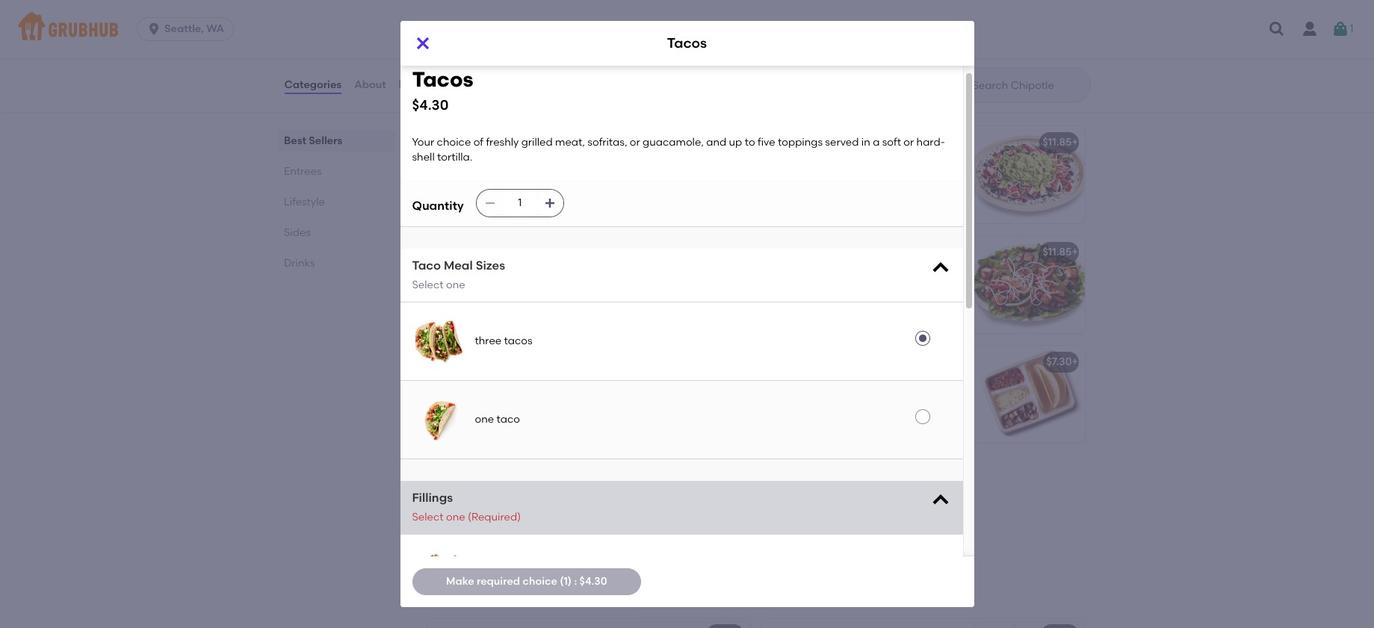 Task type: locate. For each thing, give the bounding box(es) containing it.
1 vertical spatial fajita
[[570, 283, 596, 295]]

Input item quantity number field
[[504, 190, 537, 217]]

sides
[[284, 227, 311, 239]]

bowl
[[809, 139, 833, 152]]

burrito left bowl
[[771, 139, 806, 152]]

$4.30 right ":"
[[580, 576, 608, 588]]

tacos
[[840, 8, 871, 21], [667, 35, 707, 52], [412, 67, 474, 92], [436, 359, 466, 372]]

delicious
[[868, 176, 913, 188]]

grilled inside your choice of freshly grilled meat, sofritas, or guacamole, and up to five toppings served in a soft or hard-shell tortilla.
[[546, 380, 577, 393]]

2 select from the top
[[412, 511, 444, 524]]

best left seller at the left bottom of the page
[[445, 341, 464, 352]]

1 horizontal spatial juice
[[836, 438, 859, 451]]

2 vertical spatial toppings
[[456, 411, 501, 423]]

queso,
[[771, 392, 805, 405]]

with
[[771, 191, 792, 204], [834, 206, 855, 219], [562, 267, 583, 280], [927, 392, 949, 405]]

quesadilla image
[[638, 236, 750, 334]]

choice up one taco
[[461, 380, 495, 393]]

a up delicious
[[873, 136, 880, 149]]

0 horizontal spatial fajita
[[570, 283, 596, 295]]

soft up delicious
[[883, 136, 902, 149]]

your down the tacos $4.30
[[412, 136, 435, 149]]

0 vertical spatial tortilla.
[[437, 151, 473, 164]]

soft inside your choice of freshly grilled meat, sofritas, or guacamole, and up to five toppings served in a soft or hard- shell tortilla.
[[883, 136, 902, 149]]

$4.30 inside the tacos $4.30
[[412, 96, 449, 113]]

shell inside your choice of freshly grilled meat, sofritas, or guacamole, and up to five toppings served in a soft or hard-shell tortilla.
[[465, 426, 487, 438]]

fruit
[[858, 423, 878, 436], [481, 502, 501, 515]]

up
[[729, 136, 743, 149], [578, 395, 591, 408]]

toppings
[[778, 136, 823, 149], [851, 392, 896, 405], [456, 411, 501, 423]]

best for best sellers
[[284, 135, 306, 147]]

with right "go"
[[927, 392, 949, 405]]

chips inside your choice of meat, guacamole or queso, and two toppings to go with a pair of crispy corn or soft flour tortillas.includes fruit or kid's chips and organic juice or milk.
[[918, 423, 945, 436]]

0 horizontal spatial toppings
[[456, 411, 501, 423]]

hard- inside your choice of freshly grilled meat, sofritas, or guacamole, and up to five toppings served in a soft or hard- shell tortilla.
[[917, 136, 945, 149]]

hard- inside your choice of freshly grilled meat, sofritas, or guacamole, and up to five toppings served in a soft or hard-shell tortilla.
[[436, 426, 465, 438]]

sofritas up rice,
[[771, 176, 808, 188]]

freshly up delicious
[[845, 160, 878, 173]]

one inside button
[[475, 414, 494, 426]]

hard- left one taco
[[436, 426, 465, 438]]

0 horizontal spatial to
[[594, 395, 604, 408]]

sofritas, inside your choice of freshly grilled meat, sofritas, or guacamole, and up to five toppings served in a soft or hard-shell tortilla.
[[436, 395, 476, 408]]

toppings inside your choice of freshly grilled meat, sofritas, or guacamole, and up to five toppings served in a soft or hard- shell tortilla.
[[778, 136, 823, 149]]

0 vertical spatial shell
[[412, 151, 435, 164]]

toppings inside your choice of meat, guacamole or queso, and two toppings to go with a pair of crispy corn or soft flour tortillas.includes fruit or kid's chips and organic juice or milk.
[[851, 392, 896, 405]]

fruit down corn
[[858, 423, 878, 436]]

freshly for your choice of freshly grilled meat or sofritas served in a delicious bowl with rice, beans, or fajita veggies, and topped with guac, salsa, queso blanco, sour cream or cheese.
[[845, 160, 878, 173]]

1 horizontal spatial chips
[[918, 423, 945, 436]]

choice up queso,
[[796, 377, 830, 390]]

shell up quantity
[[412, 151, 435, 164]]

$12.55 +
[[707, 246, 744, 259]]

0 horizontal spatial best
[[284, 135, 306, 147]]

0 vertical spatial guacamole,
[[643, 136, 704, 149]]

meat,
[[556, 136, 585, 149], [486, 283, 515, 295], [845, 377, 875, 390], [579, 380, 609, 393]]

svg image left "seattle,"
[[147, 22, 162, 37]]

$12.55
[[707, 246, 738, 259]]

1 vertical spatial shell
[[465, 426, 487, 438]]

to for your choice of freshly grilled meat, sofritas, or guacamole, and up to five toppings served in a soft or hard-shell tortilla.
[[594, 395, 604, 408]]

up for your choice of freshly grilled meat, sofritas, or guacamole, and up to five toppings served in a soft or hard-shell tortilla.
[[578, 395, 591, 408]]

2 vertical spatial grilled
[[546, 380, 577, 393]]

of
[[474, 136, 484, 149], [833, 160, 843, 173], [473, 283, 483, 295], [833, 377, 843, 390], [498, 380, 508, 393], [794, 408, 804, 420], [495, 487, 505, 500]]

your inside your choice of meat, guacamole or queso, and two toppings to go with a pair of crispy corn or soft flour tortillas.includes fruit or kid's chips and organic juice or milk.
[[771, 377, 793, 390]]

sofritas
[[771, 176, 808, 188], [518, 283, 555, 295]]

tortilla. up rice
[[490, 426, 525, 438]]

soft right taco at the bottom left
[[561, 411, 580, 423]]

1 horizontal spatial kid's
[[893, 423, 915, 436]]

tacos button
[[829, 0, 1085, 57]]

2 vertical spatial freshly
[[510, 380, 543, 393]]

tortilla
[[525, 267, 559, 280]]

burrito for burrito bowl
[[771, 139, 806, 152]]

1 horizontal spatial hard-
[[917, 136, 945, 149]]

choice for your choice of meat, guacamole or queso, and two toppings to go with a pair of crispy corn or soft flour tortillas.includes fruit or kid's chips and organic juice or milk.
[[796, 377, 830, 390]]

tortilla.
[[437, 151, 473, 164], [490, 426, 525, 438]]

entrees down 'reviews'
[[424, 91, 483, 110]]

0 vertical spatial one
[[446, 279, 465, 292]]

one down with
[[446, 511, 465, 524]]

topped
[[794, 206, 831, 219]]

your for your choice of freshly grilled meat or sofritas served in a delicious bowl with rice, beans, or fajita veggies, and topped with guac, salsa, queso blanco, sour cream or cheese.
[[771, 160, 793, 173]]

best left sellers
[[284, 135, 306, 147]]

your inside your choice of freshly grilled meat, sofritas, or guacamole, and up to five toppings served in a soft or hard- shell tortilla.
[[412, 136, 435, 149]]

1 horizontal spatial tortilla.
[[490, 426, 525, 438]]

tortilla. for your choice of freshly grilled meat, sofritas, or guacamole, and up to five toppings served in a soft or hard- shell tortilla.
[[437, 151, 473, 164]]

fajita up sides.
[[570, 283, 596, 295]]

1 horizontal spatial sofritas
[[771, 176, 808, 188]]

1 horizontal spatial $4.30
[[580, 576, 608, 588]]

1 vertical spatial $4.30
[[580, 576, 608, 588]]

tortillas.includes
[[771, 423, 855, 436]]

soft inside your choice of freshly grilled meat, sofritas, or guacamole, and up to five toppings served in a soft or hard-shell tortilla.
[[561, 411, 580, 423]]

juice down side
[[478, 518, 502, 530]]

svg image left 1 'button'
[[1269, 20, 1287, 38]]

chips down flour
[[918, 423, 945, 436]]

1 horizontal spatial fruit
[[858, 423, 878, 436]]

your up one taco image
[[436, 380, 458, 393]]

categories
[[284, 78, 342, 91]]

salad image
[[973, 236, 1085, 334]]

sofritas inside your choice of freshly grilled meat or sofritas served in a delicious bowl with rice, beans, or fajita veggies, and topped with guac, salsa, queso blanco, sour cream or cheese.
[[771, 176, 808, 188]]

of inside cheese in a flour tortilla with your choice of meat, sofritas or fajita veggies and three included sides.
[[473, 283, 483, 295]]

your down burrito bowl
[[771, 160, 793, 173]]

burrito down the tacos $4.30
[[436, 136, 471, 149]]

sofritas down tortilla
[[518, 283, 555, 295]]

two
[[830, 392, 849, 405]]

hard- for your choice of freshly grilled meat, sofritas, or guacamole, and up to five toppings served in a soft or hard-shell tortilla.
[[436, 426, 465, 438]]

of inside your choice of freshly grilled meat, sofritas, or guacamole, and up to five toppings served in a soft or hard-shell tortilla.
[[498, 380, 508, 393]]

to
[[745, 136, 756, 149], [899, 392, 909, 405], [594, 395, 604, 408]]

and inside cheese in a flour tortilla with your choice of meat, sofritas or fajita veggies and three included sides.
[[478, 298, 498, 310]]

0 horizontal spatial tortilla.
[[437, 151, 473, 164]]

toppings inside your choice of freshly grilled meat, sofritas, or guacamole, and up to five toppings served in a soft or hard-shell tortilla.
[[456, 411, 501, 423]]

1 vertical spatial chips
[[542, 502, 569, 515]]

freshly up taco at the bottom left
[[510, 380, 543, 393]]

1 horizontal spatial toppings
[[778, 136, 823, 149]]

grilled inside your choice of freshly grilled meat, sofritas, or guacamole, and up to five toppings served in a soft or hard- shell tortilla.
[[522, 136, 553, 149]]

shell inside your choice of freshly grilled meat, sofritas, or guacamole, and up to five toppings served in a soft or hard- shell tortilla.
[[412, 151, 435, 164]]

soft for your choice of freshly grilled meat, sofritas, or guacamole, and up to five toppings served in a soft or hard- shell tortilla.
[[883, 136, 902, 149]]

a inside your choice of freshly grilled meat or sofritas served in a delicious bowl with rice, beans, or fajita veggies, and topped with guac, salsa, queso blanco, sour cream or cheese.
[[858, 176, 865, 188]]

0 vertical spatial fajita
[[869, 191, 895, 204]]

with inside your choice of meat, guacamole or queso, and two toppings to go with a pair of crispy corn or soft flour tortillas.includes fruit or kid's chips and organic juice or milk.
[[927, 392, 949, 405]]

chips
[[918, 423, 945, 436], [542, 502, 569, 515]]

0 horizontal spatial up
[[578, 395, 591, 408]]

$4.30 down 'reviews'
[[412, 96, 449, 113]]

your
[[412, 136, 435, 149], [771, 160, 793, 173], [771, 377, 793, 390], [436, 380, 458, 393]]

0 vertical spatial select
[[412, 279, 444, 292]]

+ for burrito
[[738, 136, 744, 149]]

veggies,
[[897, 191, 939, 204]]

toppings up corn
[[851, 392, 896, 405]]

0 vertical spatial chips
[[918, 423, 945, 436]]

0 horizontal spatial entrees
[[284, 165, 321, 178]]

+
[[738, 136, 744, 149], [1072, 136, 1079, 149], [738, 246, 744, 259], [1072, 246, 1079, 259], [1072, 356, 1079, 369]]

2 horizontal spatial svg image
[[1333, 20, 1351, 38]]

0 horizontal spatial kid's
[[517, 502, 539, 515]]

1 vertical spatial tortilla.
[[490, 426, 525, 438]]

soft left flour
[[877, 408, 896, 420]]

toppings up rice,
[[778, 136, 823, 149]]

kid's down rice
[[517, 502, 539, 515]]

entrees down best sellers
[[284, 165, 321, 178]]

shell
[[412, 151, 435, 164], [465, 426, 487, 438]]

1 horizontal spatial shell
[[465, 426, 487, 438]]

0 vertical spatial five
[[758, 136, 776, 149]]

cream
[[836, 221, 869, 234]]

in right bowl
[[862, 136, 871, 149]]

served inside your choice of freshly grilled meat, sofritas, or guacamole, and up to five toppings served in a soft or hard- shell tortilla.
[[826, 136, 859, 149]]

in up beans,
[[847, 176, 856, 188]]

fruit inside your choice of meat, guacamole or queso, and two toppings to go with a pair of crispy corn or soft flour tortillas.includes fruit or kid's chips and organic juice or milk.
[[858, 423, 878, 436]]

sofritas,
[[588, 136, 628, 149], [436, 395, 476, 408]]

1 vertical spatial entrees
[[284, 165, 321, 178]]

guacamole, inside your choice of freshly grilled meat, sofritas, or guacamole, and up to five toppings served in a soft or hard-shell tortilla.
[[491, 395, 553, 408]]

blanco,
[[771, 221, 809, 234]]

balanced macros bowl image
[[638, 619, 750, 629]]

fajita inside your choice of freshly grilled meat or sofritas served in a delicious bowl with rice, beans, or fajita veggies, and topped with guac, salsa, queso blanco, sour cream or cheese.
[[869, 191, 895, 204]]

to inside your choice of freshly grilled meat, sofritas, or guacamole, and up to five toppings served in a soft or hard- shell tortilla.
[[745, 136, 756, 149]]

1 vertical spatial select
[[412, 511, 444, 524]]

a left delicious
[[858, 176, 865, 188]]

juice inside the with a side of rice and beans. includes fruit or kid's chips and organic juice or milk.
[[478, 518, 502, 530]]

0 vertical spatial best
[[284, 135, 306, 147]]

0 vertical spatial up
[[729, 136, 743, 149]]

five inside your choice of freshly grilled meat, sofritas, or guacamole, and up to five toppings served in a soft or hard-shell tortilla.
[[436, 411, 454, 423]]

tortilla. up quantity
[[437, 151, 473, 164]]

or
[[630, 136, 641, 149], [904, 136, 915, 149], [944, 160, 954, 173], [856, 191, 866, 204], [872, 221, 882, 234], [557, 283, 568, 295], [939, 377, 949, 390], [479, 395, 489, 408], [864, 408, 875, 420], [582, 411, 593, 423], [880, 423, 891, 436], [862, 438, 872, 451], [504, 502, 514, 515], [504, 518, 515, 530]]

served
[[826, 136, 859, 149], [811, 176, 844, 188], [504, 411, 538, 423]]

1 horizontal spatial entrees
[[424, 91, 483, 110]]

0 horizontal spatial shell
[[412, 151, 435, 164]]

1 select from the top
[[412, 279, 444, 292]]

in right taco at the bottom left
[[540, 411, 549, 423]]

up inside your choice of freshly grilled meat, sofritas, or guacamole, and up to five toppings served in a soft or hard- shell tortilla.
[[729, 136, 743, 149]]

0 vertical spatial freshly
[[486, 136, 519, 149]]

choice down the tacos $4.30
[[437, 136, 471, 149]]

a inside your choice of freshly grilled meat, sofritas, or guacamole, and up to five toppings served in a soft or hard-shell tortilla.
[[551, 411, 558, 423]]

select inside taco meal sizes select one
[[412, 279, 444, 292]]

grilled
[[522, 136, 553, 149], [880, 160, 912, 173], [546, 380, 577, 393]]

$11.85
[[708, 136, 738, 149], [1043, 136, 1072, 149], [1043, 246, 1072, 259]]

quantity
[[412, 199, 464, 213]]

freshly inside your choice of freshly grilled meat, sofritas, or guacamole, and up to five toppings served in a soft or hard-shell tortilla.
[[510, 380, 543, 393]]

$11.85 for $11.85 +
[[1043, 136, 1072, 149]]

in right meal on the top left of the page
[[477, 267, 486, 280]]

five left one taco
[[436, 411, 454, 423]]

wholesome bowl image
[[973, 619, 1085, 629]]

1 horizontal spatial to
[[745, 136, 756, 149]]

freshly
[[486, 136, 519, 149], [845, 160, 878, 173], [510, 380, 543, 393]]

choice down bowl
[[796, 160, 830, 173]]

served inside your choice of freshly grilled meat, sofritas, or guacamole, and up to five toppings served in a soft or hard-shell tortilla.
[[504, 411, 538, 423]]

0 horizontal spatial burrito
[[436, 136, 471, 149]]

1 vertical spatial sofritas,
[[436, 395, 476, 408]]

0 horizontal spatial $4.30
[[412, 96, 449, 113]]

carne asada taco image
[[415, 550, 463, 598]]

grilled inside your choice of freshly grilled meat or sofritas served in a delicious bowl with rice, beans, or fajita veggies, and topped with guac, salsa, queso blanco, sour cream or cheese.
[[880, 160, 912, 173]]

best
[[284, 135, 306, 147], [445, 341, 464, 352]]

a right taco at the bottom left
[[551, 411, 558, 423]]

sofritas, inside your choice of freshly grilled meat, sofritas, or guacamole, and up to five toppings served in a soft or hard- shell tortilla.
[[588, 136, 628, 149]]

guacamole, inside your choice of freshly grilled meat, sofritas, or guacamole, and up to five toppings served in a soft or hard- shell tortilla.
[[643, 136, 704, 149]]

three tacos
[[475, 335, 533, 348]]

beans,
[[819, 191, 853, 204]]

milk. down rice
[[517, 518, 540, 530]]

five left bowl
[[758, 136, 776, 149]]

kid's
[[893, 423, 915, 436], [517, 502, 539, 515]]

juice
[[836, 438, 859, 451], [478, 518, 502, 530]]

0 horizontal spatial organic
[[436, 518, 475, 530]]

sizes
[[476, 259, 505, 273]]

up inside your choice of freshly grilled meat, sofritas, or guacamole, and up to five toppings served in a soft or hard-shell tortilla.
[[578, 395, 591, 408]]

your up queso,
[[771, 377, 793, 390]]

lifestyle
[[284, 196, 325, 209], [424, 584, 490, 603]]

best for best seller
[[445, 341, 464, 352]]

a inside cheese in a flour tortilla with your choice of meat, sofritas or fajita veggies and three included sides.
[[489, 267, 496, 280]]

meat, inside your choice of freshly grilled meat, sofritas, or guacamole, and up to five toppings served in a soft or hard- shell tortilla.
[[556, 136, 585, 149]]

burrito
[[436, 136, 471, 149], [771, 139, 806, 152]]

svg image
[[1269, 20, 1287, 38], [147, 22, 162, 37], [414, 34, 432, 52], [484, 198, 496, 210], [930, 258, 951, 279]]

freshly inside your choice of freshly grilled meat or sofritas served in a delicious bowl with rice, beans, or fajita veggies, and topped with guac, salsa, queso blanco, sour cream or cheese.
[[845, 160, 878, 173]]

organic down the includes
[[436, 518, 475, 530]]

1 vertical spatial organic
[[436, 518, 475, 530]]

one taco image
[[415, 396, 463, 444]]

your for your choice of meat, guacamole or queso, and two toppings to go with a pair of crispy corn or soft flour tortillas.includes fruit or kid's chips and organic juice or milk.
[[771, 377, 793, 390]]

1 horizontal spatial organic
[[794, 438, 833, 451]]

tortilla. inside your choice of freshly grilled meat, sofritas, or guacamole, and up to five toppings served in a soft or hard- shell tortilla.
[[437, 151, 473, 164]]

about button
[[354, 58, 387, 112]]

freshly up input item quantity number field
[[486, 136, 519, 149]]

0 vertical spatial svg image
[[1333, 20, 1351, 38]]

1 vertical spatial best
[[445, 341, 464, 352]]

or inside cheese in a flour tortilla with your choice of meat, sofritas or fajita veggies and three included sides.
[[557, 283, 568, 295]]

2 horizontal spatial toppings
[[851, 392, 896, 405]]

0 vertical spatial lifestyle
[[284, 196, 325, 209]]

svg image
[[1333, 20, 1351, 38], [544, 198, 556, 210], [930, 491, 951, 512]]

1 vertical spatial five
[[436, 411, 454, 423]]

a inside your choice of meat, guacamole or queso, and two toppings to go with a pair of crispy corn or soft flour tortillas.includes fruit or kid's chips and organic juice or milk.
[[951, 392, 958, 405]]

search icon image
[[949, 76, 967, 94]]

1 vertical spatial hard-
[[436, 426, 465, 438]]

a left the flour
[[489, 267, 496, 280]]

0 horizontal spatial five
[[436, 411, 454, 423]]

meal
[[444, 259, 473, 273]]

kid's down flour
[[893, 423, 915, 436]]

in inside your choice of freshly grilled meat, sofritas, or guacamole, and up to five toppings served in a soft or hard-shell tortilla.
[[540, 411, 549, 423]]

categories button
[[284, 58, 343, 112]]

svg image inside seattle, wa button
[[147, 22, 162, 37]]

one up 'veggies'
[[446, 279, 465, 292]]

1 vertical spatial one
[[475, 414, 494, 426]]

soft for your choice of freshly grilled meat, sofritas, or guacamole, and up to five toppings served in a soft or hard-shell tortilla.
[[561, 411, 580, 423]]

0 vertical spatial grilled
[[522, 136, 553, 149]]

1 vertical spatial grilled
[[880, 160, 912, 173]]

1 vertical spatial fruit
[[481, 502, 501, 515]]

0 horizontal spatial sofritas,
[[436, 395, 476, 408]]

choice inside your choice of freshly grilled meat, sofritas, or guacamole, and up to five toppings served in a soft or hard-shell tortilla.
[[461, 380, 495, 393]]

seller
[[467, 341, 491, 352]]

toppings down seller at the left bottom of the page
[[456, 411, 501, 423]]

select down fillings
[[412, 511, 444, 524]]

0 vertical spatial toppings
[[778, 136, 823, 149]]

a left side
[[462, 487, 469, 500]]

1 horizontal spatial sofritas,
[[588, 136, 628, 149]]

cheese
[[436, 267, 475, 280]]

&
[[471, 8, 479, 21]]

1 horizontal spatial up
[[729, 136, 743, 149]]

five
[[758, 136, 776, 149], [436, 411, 454, 423]]

0 vertical spatial three
[[500, 298, 527, 310]]

choice inside your choice of meat, guacamole or queso, and two toppings to go with a pair of crispy corn or soft flour tortillas.includes fruit or kid's chips and organic juice or milk.
[[796, 377, 830, 390]]

1 horizontal spatial lifestyle
[[424, 584, 490, 603]]

three left tacos on the left bottom of page
[[475, 335, 502, 348]]

your choice of meat, guacamole or queso, and two toppings to go with a pair of crispy corn or soft flour tortillas.includes fruit or kid's chips and organic juice or milk.
[[771, 377, 958, 451]]

0 horizontal spatial guacamole,
[[491, 395, 553, 408]]

fruit inside the with a side of rice and beans. includes fruit or kid's chips and organic juice or milk.
[[481, 502, 501, 515]]

1 vertical spatial toppings
[[851, 392, 896, 405]]

2 vertical spatial one
[[446, 511, 465, 524]]

hard- up the meat
[[917, 136, 945, 149]]

fillings
[[412, 491, 453, 506]]

your inside your choice of freshly grilled meat or sofritas served in a delicious bowl with rice, beans, or fajita veggies, and topped with guac, salsa, queso blanco, sour cream or cheese.
[[771, 160, 793, 173]]

choice for your choice of freshly grilled meat or sofritas served in a delicious bowl with rice, beans, or fajita veggies, and topped with guac, salsa, queso blanco, sour cream or cheese.
[[796, 160, 830, 173]]

drinks
[[284, 257, 315, 270]]

choice inside your choice of freshly grilled meat or sofritas served in a delicious bowl with rice, beans, or fajita veggies, and topped with guac, salsa, queso blanco, sour cream or cheese.
[[796, 160, 830, 173]]

0 vertical spatial hard-
[[917, 136, 945, 149]]

and inside your choice of freshly grilled meat, sofritas, or guacamole, and up to five toppings served in a soft or hard- shell tortilla.
[[707, 136, 727, 149]]

a
[[873, 136, 880, 149], [858, 176, 865, 188], [489, 267, 496, 280], [951, 392, 958, 405], [551, 411, 558, 423], [462, 487, 469, 500]]

1 vertical spatial guacamole,
[[491, 395, 553, 408]]

go
[[912, 392, 925, 405]]

quesadilla
[[436, 246, 492, 259]]

sides.
[[576, 298, 604, 310]]

$11.85 + for $11.85 +
[[1043, 136, 1079, 149]]

0 vertical spatial $4.30
[[412, 96, 449, 113]]

1 vertical spatial up
[[578, 395, 591, 408]]

in inside cheese in a flour tortilla with your choice of meat, sofritas or fajita veggies and three included sides.
[[477, 267, 486, 280]]

1 horizontal spatial milk.
[[875, 438, 898, 451]]

flour
[[498, 267, 523, 280]]

1 horizontal spatial fajita
[[869, 191, 895, 204]]

juice down corn
[[836, 438, 859, 451]]

choice down cheese
[[436, 283, 470, 295]]

1 vertical spatial served
[[811, 176, 844, 188]]

toppings for your choice of freshly grilled meat, sofritas, or guacamole, and up to five toppings served in a soft or hard- shell tortilla.
[[778, 136, 823, 149]]

0 vertical spatial served
[[826, 136, 859, 149]]

toppings for your choice of freshly grilled meat, sofritas, or guacamole, and up to five toppings served in a soft or hard-shell tortilla.
[[456, 411, 501, 423]]

0 horizontal spatial milk.
[[517, 518, 540, 530]]

in inside your choice of freshly grilled meat, sofritas, or guacamole, and up to five toppings served in a soft or hard- shell tortilla.
[[862, 136, 871, 149]]

0 vertical spatial juice
[[836, 438, 859, 451]]

0 horizontal spatial chips
[[542, 502, 569, 515]]

organic down the tortillas.includes
[[794, 438, 833, 451]]

0 vertical spatial milk.
[[875, 438, 898, 451]]

served for your choice of freshly grilled meat, sofritas, or guacamole, and up to five toppings served in a soft or hard-shell tortilla.
[[504, 411, 538, 423]]

with left your
[[562, 267, 583, 280]]

one left taco at the bottom left
[[475, 414, 494, 426]]

pair
[[771, 408, 791, 420]]

to inside your choice of freshly grilled meat, sofritas, or guacamole, and up to five toppings served in a soft or hard-shell tortilla.
[[594, 395, 604, 408]]

fruit down side
[[481, 502, 501, 515]]

0 horizontal spatial hard-
[[436, 426, 465, 438]]

select inside the fillings select one (required)
[[412, 511, 444, 524]]

1 vertical spatial kid's
[[517, 502, 539, 515]]

1 vertical spatial svg image
[[544, 198, 556, 210]]

tortilla. inside your choice of freshly grilled meat, sofritas, or guacamole, and up to five toppings served in a soft or hard-shell tortilla.
[[490, 426, 525, 438]]

0 horizontal spatial juice
[[478, 518, 502, 530]]

entrees
[[424, 91, 483, 110], [284, 165, 321, 178]]

a right "go"
[[951, 392, 958, 405]]

0 horizontal spatial sofritas
[[518, 283, 555, 295]]

reviews button
[[398, 58, 441, 112]]

meat
[[914, 160, 942, 173]]

shell left taco at the bottom left
[[465, 426, 487, 438]]

organic inside the with a side of rice and beans. includes fruit or kid's chips and organic juice or milk.
[[436, 518, 475, 530]]

0 vertical spatial organic
[[794, 438, 833, 451]]

rice,
[[795, 191, 817, 204]]

$11.85 for $12.55 +
[[1043, 246, 1072, 259]]

$4.30
[[412, 96, 449, 113], [580, 576, 608, 588]]

0 horizontal spatial lifestyle
[[284, 196, 325, 209]]

with up the 'cream'
[[834, 206, 855, 219]]

0 vertical spatial fruit
[[858, 423, 878, 436]]

$11.85 + for $12.55 +
[[1043, 246, 1079, 259]]

fajita inside cheese in a flour tortilla with your choice of meat, sofritas or fajita veggies and three included sides.
[[570, 283, 596, 295]]

freshly inside your choice of freshly grilled meat, sofritas, or guacamole, and up to five toppings served in a soft or hard- shell tortilla.
[[486, 136, 519, 149]]

1 vertical spatial milk.
[[517, 518, 540, 530]]

chips down beans.
[[542, 502, 569, 515]]

juice inside your choice of meat, guacamole or queso, and two toppings to go with a pair of crispy corn or soft flour tortillas.includes fruit or kid's chips and organic juice or milk.
[[836, 438, 859, 451]]

with a side of rice and beans. includes fruit or kid's chips and organic juice or milk. button
[[427, 456, 750, 553]]

1 horizontal spatial burrito
[[771, 139, 806, 152]]

fajita down delicious
[[869, 191, 895, 204]]

five inside your choice of freshly grilled meat, sofritas, or guacamole, and up to five toppings served in a soft or hard- shell tortilla.
[[758, 136, 776, 149]]

1 vertical spatial sofritas
[[518, 283, 555, 295]]

1 vertical spatial freshly
[[845, 160, 878, 173]]

1 vertical spatial three
[[475, 335, 502, 348]]

your inside your choice of freshly grilled meat, sofritas, or guacamole, and up to five toppings served in a soft or hard-shell tortilla.
[[436, 380, 458, 393]]

milk. down the guacamole
[[875, 438, 898, 451]]

2 horizontal spatial to
[[899, 392, 909, 405]]

three down the flour
[[500, 298, 527, 310]]

choice inside your choice of freshly grilled meat, sofritas, or guacamole, and up to five toppings served in a soft or hard- shell tortilla.
[[437, 136, 471, 149]]

one inside taco meal sizes select one
[[446, 279, 465, 292]]

select down taco
[[412, 279, 444, 292]]

0 vertical spatial sofritas
[[771, 176, 808, 188]]

choice for your choice of freshly grilled meat, sofritas, or guacamole, and up to five toppings served in a soft or hard-shell tortilla.
[[461, 380, 495, 393]]



Task type: vqa. For each thing, say whether or not it's contained in the screenshot.
the bottom 'five'
yes



Task type: describe. For each thing, give the bounding box(es) containing it.
choice for your choice of freshly grilled meat, sofritas, or guacamole, and up to five toppings served in a soft or hard- shell tortilla.
[[437, 136, 471, 149]]

salad
[[771, 246, 801, 259]]

sofritas inside cheese in a flour tortilla with your choice of meat, sofritas or fajita veggies and three included sides.
[[518, 283, 555, 295]]

with
[[436, 487, 460, 500]]

sofritas, for your choice of freshly grilled meat, sofritas, or guacamole, and up to five toppings served in a soft or hard-shell tortilla.
[[436, 395, 476, 408]]

and inside your choice of freshly grilled meat, sofritas, or guacamole, and up to five toppings served in a soft or hard-shell tortilla.
[[555, 395, 575, 408]]

your choice of freshly grilled meat, sofritas, or guacamole, and up to five toppings served in a soft or hard- shell tortilla.
[[412, 136, 945, 164]]

sellers
[[309, 135, 342, 147]]

kid's inside the with a side of rice and beans. includes fruit or kid's chips and organic juice or milk.
[[517, 502, 539, 515]]

seattle,
[[165, 22, 204, 35]]

make
[[446, 576, 474, 588]]

taco
[[497, 414, 520, 426]]

beans.
[[551, 487, 585, 500]]

served inside your choice of freshly grilled meat or sofritas served in a delicious bowl with rice, beans, or fajita veggies, and topped with guac, salsa, queso blanco, sour cream or cheese.
[[811, 176, 844, 188]]

crispy
[[806, 408, 836, 420]]

tacos image
[[638, 346, 750, 444]]

1
[[1351, 22, 1354, 35]]

bowl
[[915, 176, 939, 188]]

included
[[530, 298, 574, 310]]

choice inside cheese in a flour tortilla with your choice of meat, sofritas or fajita veggies and three included sides.
[[436, 283, 470, 295]]

+ for quesadilla
[[738, 246, 744, 259]]

chips & queso blanco button
[[427, 0, 817, 57]]

blanco
[[517, 8, 553, 21]]

to inside your choice of meat, guacamole or queso, and two toppings to go with a pair of crispy corn or soft flour tortillas.includes fruit or kid's chips and organic juice or milk.
[[899, 392, 909, 405]]

queso
[[481, 8, 514, 21]]

three tacos image
[[415, 318, 463, 366]]

tortilla. for your choice of freshly grilled meat, sofritas, or guacamole, and up to five toppings served in a soft or hard-shell tortilla.
[[490, 426, 525, 438]]

hard- for your choice of freshly grilled meat, sofritas, or guacamole, and up to five toppings served in a soft or hard- shell tortilla.
[[917, 136, 945, 149]]

about
[[355, 78, 386, 91]]

Search Chipotle search field
[[972, 79, 1086, 93]]

grilled for your choice of freshly grilled meat or sofritas served in a delicious bowl with rice, beans, or fajita veggies, and topped with guac, salsa, queso blanco, sour cream or cheese.
[[880, 160, 912, 173]]

tacos
[[504, 335, 533, 348]]

required
[[477, 576, 520, 588]]

milk. inside your choice of meat, guacamole or queso, and two toppings to go with a pair of crispy corn or soft flour tortillas.includes fruit or kid's chips and organic juice or milk.
[[875, 438, 898, 451]]

veggies
[[436, 298, 475, 310]]

svg image down the queso
[[930, 258, 951, 279]]

up for your choice of freshly grilled meat, sofritas, or guacamole, and up to five toppings served in a soft or hard- shell tortilla.
[[729, 136, 743, 149]]

wa
[[206, 22, 224, 35]]

(required)
[[468, 511, 521, 524]]

a inside your choice of freshly grilled meat, sofritas, or guacamole, and up to five toppings served in a soft or hard- shell tortilla.
[[873, 136, 880, 149]]

of inside your choice of freshly grilled meat, sofritas, or guacamole, and up to five toppings served in a soft or hard- shell tortilla.
[[474, 136, 484, 149]]

1 vertical spatial lifestyle
[[424, 584, 490, 603]]

one taco
[[475, 414, 520, 426]]

best sellers
[[284, 135, 342, 147]]

chips & queso blanco
[[438, 8, 553, 21]]

taco meal sizes select one
[[412, 259, 505, 292]]

of inside the with a side of rice and beans. includes fruit or kid's chips and organic juice or milk.
[[495, 487, 505, 500]]

three inside button
[[475, 335, 502, 348]]

svg image up 'reviews'
[[414, 34, 432, 52]]

fillings select one (required)
[[412, 491, 521, 524]]

make required choice (1) : $4.30
[[446, 576, 608, 588]]

one taco button
[[400, 382, 963, 459]]

grilled for your choice of freshly grilled meat, sofritas, or guacamole, and up to five toppings served in a soft or hard- shell tortilla.
[[522, 136, 553, 149]]

your for your choice of freshly grilled meat, sofritas, or guacamole, and up to five toppings served in a soft or hard-shell tortilla.
[[436, 380, 458, 393]]

organic inside your choice of meat, guacamole or queso, and two toppings to go with a pair of crispy corn or soft flour tortillas.includes fruit or kid's chips and organic juice or milk.
[[794, 438, 833, 451]]

meat, inside cheese in a flour tortilla with your choice of meat, sofritas or fajita veggies and three included sides.
[[486, 283, 515, 295]]

tacos $4.30
[[412, 67, 474, 113]]

five for your choice of freshly grilled meat, sofritas, or guacamole, and up to five toppings served in a soft or hard- shell tortilla.
[[758, 136, 776, 149]]

one inside the fillings select one (required)
[[446, 511, 465, 524]]

milk. inside the with a side of rice and beans. includes fruit or kid's chips and organic juice or milk.
[[517, 518, 540, 530]]

kid's quesadilla image
[[638, 456, 750, 553]]

svg image left input item quantity number field
[[484, 198, 496, 210]]

chips
[[438, 8, 468, 21]]

shell for your choice of freshly grilled meat, sofritas, or guacamole, and up to five toppings served in a soft or hard- shell tortilla.
[[412, 151, 435, 164]]

rice
[[507, 487, 526, 500]]

best seller
[[445, 341, 491, 352]]

side
[[472, 487, 492, 500]]

:
[[575, 576, 577, 588]]

your
[[586, 267, 608, 280]]

burrito for burrito
[[436, 136, 471, 149]]

queso
[[920, 206, 951, 219]]

shell for your choice of freshly grilled meat, sofritas, or guacamole, and up to five toppings served in a soft or hard-shell tortilla.
[[465, 426, 487, 438]]

flour
[[899, 408, 921, 420]]

a inside the with a side of rice and beans. includes fruit or kid's chips and organic juice or milk.
[[462, 487, 469, 500]]

guacamole, for your choice of freshly grilled meat, sofritas, or guacamole, and up to five toppings served in a soft or hard- shell tortilla.
[[643, 136, 704, 149]]

1 button
[[1333, 16, 1354, 43]]

$7.30
[[1047, 356, 1072, 369]]

2 vertical spatial svg image
[[930, 491, 951, 512]]

kid's inside your choice of meat, guacamole or queso, and two toppings to go with a pair of crispy corn or soft flour tortillas.includes fruit or kid's chips and organic juice or milk.
[[893, 423, 915, 436]]

salsa,
[[889, 206, 918, 219]]

(1)
[[560, 576, 572, 588]]

burrito image
[[638, 127, 750, 224]]

$7.30 +
[[1047, 356, 1079, 369]]

of inside your choice of freshly grilled meat or sofritas served in a delicious bowl with rice, beans, or fajita veggies, and topped with guac, salsa, queso blanco, sour cream or cheese.
[[833, 160, 843, 173]]

served for your choice of freshly grilled meat, sofritas, or guacamole, and up to five toppings served in a soft or hard- shell tortilla.
[[826, 136, 859, 149]]

burrito bowl
[[771, 139, 833, 152]]

cheese.
[[885, 221, 924, 234]]

your choice of freshly grilled meat, sofritas, or guacamole, and up to five toppings served in a soft or hard-shell tortilla.
[[436, 380, 609, 438]]

three inside cheese in a flour tortilla with your choice of meat, sofritas or fajita veggies and three included sides.
[[500, 298, 527, 310]]

cheese in a flour tortilla with your choice of meat, sofritas or fajita veggies and three included sides.
[[436, 267, 608, 310]]

and inside your choice of freshly grilled meat or sofritas served in a delicious bowl with rice, beans, or fajita veggies, and topped with guac, salsa, queso blanco, sour cream or cheese.
[[771, 206, 791, 219]]

burrito bowl image
[[973, 127, 1085, 224]]

chips inside the with a side of rice and beans. includes fruit or kid's chips and organic juice or milk.
[[542, 502, 569, 515]]

sofritas, for your choice of freshly grilled meat, sofritas, or guacamole, and up to five toppings served in a soft or hard- shell tortilla.
[[588, 136, 628, 149]]

meat, inside your choice of freshly grilled meat, sofritas, or guacamole, and up to five toppings served in a soft or hard-shell tortilla.
[[579, 380, 609, 393]]

seattle, wa button
[[137, 17, 240, 41]]

0 horizontal spatial svg image
[[544, 198, 556, 210]]

guac,
[[857, 206, 886, 219]]

freshly for your choice of freshly grilled meat, sofritas, or guacamole, and up to five toppings served in a soft or hard-shell tortilla.
[[510, 380, 543, 393]]

choice left (1)
[[523, 576, 558, 588]]

in inside your choice of freshly grilled meat or sofritas served in a delicious bowl with rice, beans, or fajita veggies, and topped with guac, salsa, queso blanco, sour cream or cheese.
[[847, 176, 856, 188]]

0 vertical spatial entrees
[[424, 91, 483, 110]]

guacamole
[[878, 377, 936, 390]]

kid's build your own image
[[973, 346, 1085, 444]]

svg image inside 1 'button'
[[1333, 20, 1351, 38]]

freshly for your choice of freshly grilled meat, sofritas, or guacamole, and up to five toppings served in a soft or hard- shell tortilla.
[[486, 136, 519, 149]]

includes
[[436, 502, 479, 515]]

three tacos button
[[400, 303, 963, 381]]

your choice of freshly grilled meat or sofritas served in a delicious bowl with rice, beans, or fajita veggies, and topped with guac, salsa, queso blanco, sour cream or cheese.
[[771, 160, 954, 234]]

to for your choice of freshly grilled meat, sofritas, or guacamole, and up to five toppings served in a soft or hard- shell tortilla.
[[745, 136, 756, 149]]

tacos inside button
[[840, 8, 871, 21]]

reviews
[[399, 78, 441, 91]]

corn
[[839, 408, 862, 420]]

your for your choice of freshly grilled meat, sofritas, or guacamole, and up to five toppings served in a soft or hard- shell tortilla.
[[412, 136, 435, 149]]

meat, inside your choice of meat, guacamole or queso, and two toppings to go with a pair of crispy corn or soft flour tortillas.includes fruit or kid's chips and organic juice or milk.
[[845, 377, 875, 390]]

guacamole, for your choice of freshly grilled meat, sofritas, or guacamole, and up to five toppings served in a soft or hard-shell tortilla.
[[491, 395, 553, 408]]

+ for salad
[[1072, 246, 1079, 259]]

+ for burrito bowl
[[1072, 136, 1079, 149]]

grilled for your choice of freshly grilled meat, sofritas, or guacamole, and up to five toppings served in a soft or hard-shell tortilla.
[[546, 380, 577, 393]]

with left rice,
[[771, 191, 792, 204]]

sour
[[812, 221, 833, 234]]

seattle, wa
[[165, 22, 224, 35]]

with a side of rice and beans. includes fruit or kid's chips and organic juice or milk.
[[436, 487, 591, 530]]

soft inside your choice of meat, guacamole or queso, and two toppings to go with a pair of crispy corn or soft flour tortillas.includes fruit or kid's chips and organic juice or milk.
[[877, 408, 896, 420]]

with inside cheese in a flour tortilla with your choice of meat, sofritas or fajita veggies and three included sides.
[[562, 267, 583, 280]]

taco
[[412, 259, 441, 273]]

five for your choice of freshly grilled meat, sofritas, or guacamole, and up to five toppings served in a soft or hard-shell tortilla.
[[436, 411, 454, 423]]

main navigation navigation
[[0, 0, 1375, 58]]



